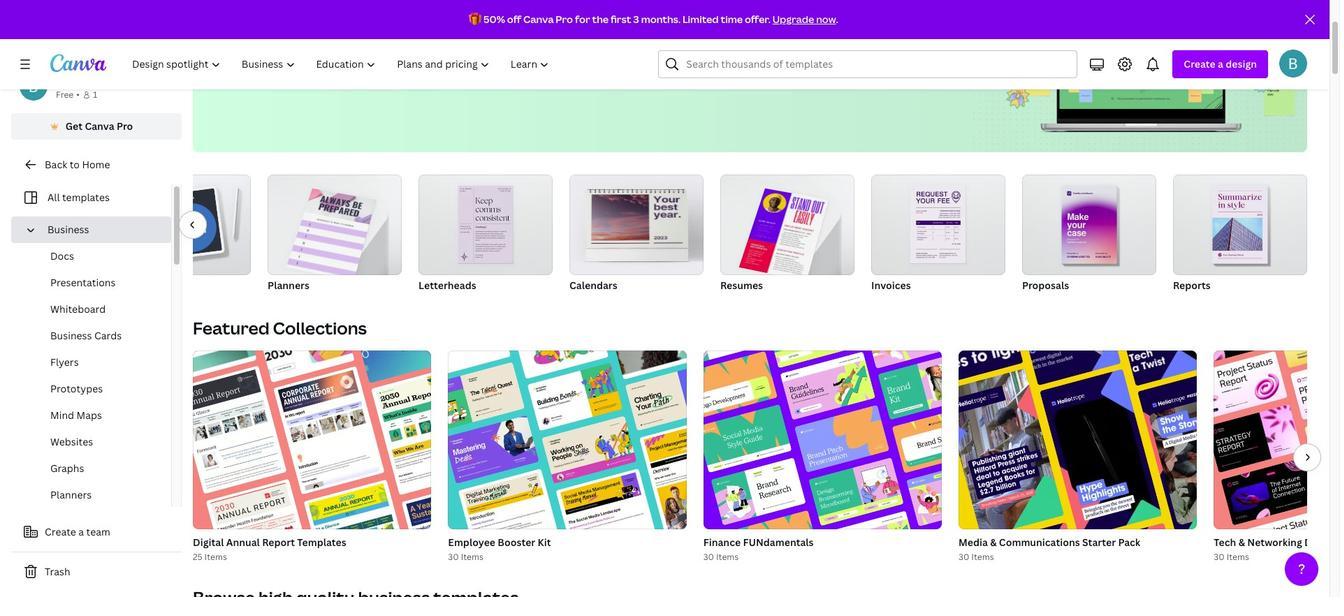 Task type: vqa. For each thing, say whether or not it's contained in the screenshot.
the Free at the left top of page
yes



Task type: locate. For each thing, give the bounding box(es) containing it.
0 horizontal spatial graphs
[[50, 462, 84, 475]]

0 vertical spatial graphs
[[117, 279, 151, 292]]

report image
[[1173, 175, 1308, 275], [1213, 186, 1268, 264]]

items down media
[[972, 551, 994, 563]]

items inside tech & networking databas 30 items
[[1227, 551, 1250, 563]]

all templates
[[48, 191, 110, 204]]

canva right get
[[85, 120, 114, 133]]

.
[[836, 13, 839, 26]]

business for business cards
[[50, 329, 92, 342]]

pro
[[556, 13, 573, 26], [117, 120, 133, 133]]

a inside button
[[78, 526, 84, 539]]

the right for at left
[[592, 13, 609, 26]]

collections
[[273, 317, 367, 340]]

invoices
[[700, 53, 744, 68]]

media
[[959, 536, 988, 549]]

work
[[470, 10, 525, 41], [397, 53, 422, 68]]

upgrade
[[773, 13, 814, 26]]

prototypes link
[[22, 376, 171, 403]]

top level navigation element
[[123, 50, 562, 78]]

business up docs in the top left of the page
[[48, 223, 89, 236]]

25
[[193, 551, 202, 563]]

databas
[[1305, 536, 1340, 549]]

reimagine
[[215, 10, 328, 41]]

0 vertical spatial to
[[554, 53, 565, 68]]

create inside button
[[45, 526, 76, 539]]

proposal image
[[1022, 175, 1157, 275], [1062, 186, 1117, 264]]

media & communications starter pack link
[[959, 535, 1197, 551]]

the
[[332, 10, 370, 41], [592, 13, 609, 26]]

annual
[[226, 536, 260, 549]]

the up when
[[332, 10, 370, 41]]

items down 'tech'
[[1227, 551, 1250, 563]]

all templates link
[[20, 184, 163, 211]]

to right the whiteboards
[[554, 53, 565, 68]]

0 horizontal spatial the
[[332, 10, 370, 41]]

4 30 from the left
[[1214, 551, 1225, 563]]

& inside tech & networking databas 30 items
[[1239, 536, 1245, 549]]

networking
[[1248, 536, 1302, 549]]

to
[[554, 53, 565, 68], [70, 158, 80, 171]]

time
[[721, 13, 743, 26]]

1 vertical spatial to
[[70, 158, 80, 171]]

0 horizontal spatial &
[[990, 536, 997, 549]]

fundamentals
[[743, 536, 814, 549]]

graphs
[[117, 279, 151, 292], [50, 462, 84, 475]]

3 30 from the left
[[959, 551, 970, 563]]

invoices link
[[871, 175, 1006, 295]]

graphs up whiteboard link
[[117, 279, 151, 292]]

to right back
[[70, 158, 80, 171]]

30 inside tech & networking databas 30 items
[[1214, 551, 1225, 563]]

media & communications starter pack 30 items
[[959, 536, 1141, 563]]

letterheads
[[419, 279, 476, 292]]

resume image
[[721, 175, 855, 275], [739, 189, 829, 281]]

1 30 from the left
[[448, 551, 459, 563]]

items inside employee booster kit 30 items
[[461, 551, 484, 563]]

whiteboard
[[50, 303, 106, 316]]

0 vertical spatial graphs link
[[117, 175, 251, 295]]

2 & from the left
[[1239, 536, 1245, 549]]

presentations
[[50, 276, 116, 289]]

pro inside button
[[117, 120, 133, 133]]

None search field
[[659, 50, 1078, 78]]

canva
[[523, 13, 554, 26], [85, 120, 114, 133]]

30 down 'tech'
[[1214, 551, 1225, 563]]

0 horizontal spatial planners link
[[22, 482, 171, 509]]

create inside dropdown button
[[1184, 57, 1216, 71]]

impression
[[262, 53, 321, 68]]

all
[[48, 191, 60, 204]]

0 horizontal spatial planners
[[50, 489, 92, 502]]

planner image
[[268, 175, 402, 275], [286, 189, 376, 281]]

create a design button
[[1173, 50, 1268, 78]]

30 inside finance fundamentals 30 items
[[704, 551, 714, 563]]

1 vertical spatial graphs
[[50, 462, 84, 475]]

&
[[990, 536, 997, 549], [1239, 536, 1245, 549]]

letterhead image
[[419, 175, 553, 275], [458, 186, 513, 264]]

a for team
[[78, 526, 84, 539]]

planners up create a team
[[50, 489, 92, 502]]

1 vertical spatial canva
[[85, 120, 114, 133]]

•
[[76, 89, 80, 101]]

work left done
[[397, 53, 422, 68]]

presentations link
[[22, 270, 171, 296]]

🎁
[[469, 13, 482, 26]]

1 vertical spatial a
[[78, 526, 84, 539]]

2 items from the left
[[461, 551, 484, 563]]

a for design
[[1218, 57, 1224, 71]]

Search search field
[[687, 51, 1069, 78]]

pro left for at left
[[556, 13, 573, 26]]

0 vertical spatial business
[[48, 223, 89, 236]]

5 items from the left
[[1227, 551, 1250, 563]]

0 horizontal spatial create
[[45, 526, 76, 539]]

0 horizontal spatial pro
[[117, 120, 133, 133]]

tech & networking databas 30 items
[[1214, 536, 1340, 563]]

30 inside media & communications starter pack 30 items
[[959, 551, 970, 563]]

items down finance
[[716, 551, 739, 563]]

1 vertical spatial create
[[45, 526, 76, 539]]

first
[[611, 13, 631, 26]]

to inside back to home link
[[70, 158, 80, 171]]

0 horizontal spatial canva
[[85, 120, 114, 133]]

a inside dropdown button
[[1218, 57, 1224, 71]]

30 inside employee booster kit 30 items
[[448, 551, 459, 563]]

1 horizontal spatial create
[[1184, 57, 1216, 71]]

0 horizontal spatial to
[[70, 158, 80, 171]]

0 vertical spatial create
[[1184, 57, 1216, 71]]

pro up back to home link
[[117, 120, 133, 133]]

& right 'tech'
[[1239, 536, 1245, 549]]

create a team
[[45, 526, 110, 539]]

create left team
[[45, 526, 76, 539]]

for
[[575, 13, 590, 26]]

3 items from the left
[[716, 551, 739, 563]]

business up flyers
[[50, 329, 92, 342]]

graphs link
[[117, 175, 251, 295], [22, 456, 171, 482]]

getting
[[356, 53, 394, 68]]

invoice image
[[871, 175, 1006, 275], [911, 186, 966, 264]]

30 down finance
[[704, 551, 714, 563]]

cards
[[94, 329, 122, 342]]

digital
[[193, 536, 224, 549]]

1 horizontal spatial canva
[[523, 13, 554, 26]]

items down employee
[[461, 551, 484, 563]]

business cards
[[50, 329, 122, 342]]

1 & from the left
[[990, 536, 997, 549]]

0 horizontal spatial work
[[397, 53, 422, 68]]

starter
[[1083, 536, 1116, 549]]

make
[[215, 53, 244, 68]]

0 horizontal spatial a
[[78, 526, 84, 539]]

prototypes
[[50, 382, 103, 396]]

& inside media & communications starter pack 30 items
[[990, 536, 997, 549]]

calendar image inside calendars link
[[586, 191, 688, 248]]

0 vertical spatial planners
[[268, 279, 310, 292]]

graphs down websites
[[50, 462, 84, 475]]

websites
[[50, 435, 93, 449]]

1 vertical spatial pro
[[117, 120, 133, 133]]

a left design
[[1218, 57, 1224, 71]]

limited
[[683, 13, 719, 26]]

reimagine the way you work
[[215, 10, 525, 41]]

planners up featured collections
[[268, 279, 310, 292]]

back to home
[[45, 158, 110, 171]]

calendars
[[570, 279, 618, 292]]

1 horizontal spatial &
[[1239, 536, 1245, 549]]

tech
[[1214, 536, 1237, 549]]

docs
[[50, 249, 74, 263]]

free •
[[56, 89, 80, 101]]

1 horizontal spatial graphs
[[117, 279, 151, 292]]

1 vertical spatial business
[[50, 329, 92, 342]]

1 vertical spatial work
[[397, 53, 422, 68]]

1 items from the left
[[204, 551, 227, 563]]

& for media
[[990, 536, 997, 549]]

0 vertical spatial a
[[1218, 57, 1224, 71]]

& right media
[[990, 536, 997, 549]]

1 vertical spatial planners
[[50, 489, 92, 502]]

items down the digital
[[204, 551, 227, 563]]

offer.
[[745, 13, 771, 26]]

make an impression when getting work done from whiteboards to presentation templates, invoices and letterheads.
[[215, 53, 835, 68]]

30 down media
[[959, 551, 970, 563]]

resumes
[[721, 279, 763, 292]]

kit
[[538, 536, 551, 549]]

create left design
[[1184, 57, 1216, 71]]

1 vertical spatial planners link
[[22, 482, 171, 509]]

calendar image
[[570, 175, 704, 275], [586, 191, 688, 248]]

items
[[204, 551, 227, 563], [461, 551, 484, 563], [716, 551, 739, 563], [972, 551, 994, 563], [1227, 551, 1250, 563]]

2 30 from the left
[[704, 551, 714, 563]]

1 horizontal spatial a
[[1218, 57, 1224, 71]]

mind maps
[[50, 409, 102, 422]]

a left team
[[78, 526, 84, 539]]

4 items from the left
[[972, 551, 994, 563]]

canva right off
[[523, 13, 554, 26]]

30 down employee
[[448, 551, 459, 563]]

a
[[1218, 57, 1224, 71], [78, 526, 84, 539]]

work up the whiteboards
[[470, 10, 525, 41]]

0 vertical spatial pro
[[556, 13, 573, 26]]

business
[[48, 223, 89, 236], [50, 329, 92, 342]]

brad klo image
[[1280, 50, 1308, 78]]

items inside finance fundamentals 30 items
[[716, 551, 739, 563]]

1 horizontal spatial work
[[470, 10, 525, 41]]

report
[[262, 536, 295, 549]]

1 horizontal spatial planners link
[[268, 175, 402, 295]]

free
[[56, 89, 74, 101]]



Task type: describe. For each thing, give the bounding box(es) containing it.
employee booster kit link
[[448, 535, 687, 551]]

done
[[425, 53, 453, 68]]

0 vertical spatial planners link
[[268, 175, 402, 295]]

upgrade now button
[[773, 13, 836, 26]]

1 horizontal spatial planners
[[268, 279, 310, 292]]

canva inside button
[[85, 120, 114, 133]]

trash link
[[11, 558, 182, 586]]

proposals
[[1022, 279, 1069, 292]]

from
[[455, 53, 481, 68]]

0 vertical spatial canva
[[523, 13, 554, 26]]

items inside digital annual report templates 25 items
[[204, 551, 227, 563]]

featured collections
[[193, 317, 367, 340]]

mind
[[50, 409, 74, 422]]

tech & networking databas link
[[1214, 535, 1340, 551]]

digital annual report templates 25 items
[[193, 536, 346, 563]]

resumes link
[[721, 175, 855, 295]]

get canva pro
[[65, 120, 133, 133]]

0 vertical spatial work
[[470, 10, 525, 41]]

digital annual report templates link
[[193, 535, 431, 551]]

create for create a design
[[1184, 57, 1216, 71]]

3
[[633, 13, 639, 26]]

off
[[507, 13, 521, 26]]

flyers
[[50, 356, 79, 369]]

employee booster kit 30 items
[[448, 536, 551, 563]]

proposals link
[[1022, 175, 1157, 295]]

whiteboard link
[[22, 296, 171, 323]]

home
[[82, 158, 110, 171]]

templates,
[[640, 53, 697, 68]]

pack
[[1118, 536, 1141, 549]]

team
[[86, 526, 110, 539]]

reimagine the way you work image
[[972, 0, 1308, 152]]

1 vertical spatial graphs link
[[22, 456, 171, 482]]

50%
[[484, 13, 505, 26]]

letterheads link
[[419, 175, 553, 295]]

flyers link
[[22, 349, 171, 376]]

items inside media & communications starter pack 30 items
[[972, 551, 994, 563]]

create a team button
[[11, 519, 182, 547]]

maps
[[77, 409, 102, 422]]

an
[[246, 53, 259, 68]]

booster
[[498, 536, 535, 549]]

employee
[[448, 536, 495, 549]]

months.
[[641, 13, 681, 26]]

trash
[[45, 565, 70, 579]]

now
[[816, 13, 836, 26]]

🎁 50% off canva pro for the first 3 months. limited time offer. upgrade now .
[[469, 13, 839, 26]]

get
[[65, 120, 82, 133]]

calendars link
[[570, 175, 704, 295]]

letterheads.
[[770, 53, 835, 68]]

when
[[324, 53, 353, 68]]

mind maps link
[[22, 403, 171, 429]]

design
[[1226, 57, 1257, 71]]

create a design
[[1184, 57, 1257, 71]]

graph image
[[117, 175, 251, 275]]

back to home link
[[11, 151, 182, 179]]

docs link
[[22, 243, 171, 270]]

you
[[424, 10, 466, 41]]

communications
[[999, 536, 1080, 549]]

1 horizontal spatial pro
[[556, 13, 573, 26]]

presentation
[[568, 53, 637, 68]]

finance
[[704, 536, 741, 549]]

reports
[[1173, 279, 1211, 292]]

templates
[[62, 191, 110, 204]]

business cards link
[[22, 323, 171, 349]]

way
[[375, 10, 419, 41]]

and
[[747, 53, 767, 68]]

1 horizontal spatial the
[[592, 13, 609, 26]]

websites link
[[22, 429, 171, 456]]

create for create a team
[[45, 526, 76, 539]]

whiteboards
[[484, 53, 551, 68]]

templates
[[297, 536, 346, 549]]

1 horizontal spatial to
[[554, 53, 565, 68]]

featured
[[193, 317, 270, 340]]

& for tech
[[1239, 536, 1245, 549]]

reports link
[[1173, 175, 1308, 295]]

business for business
[[48, 223, 89, 236]]

finance fundamentals 30 items
[[704, 536, 814, 563]]

invoices
[[871, 279, 911, 292]]



